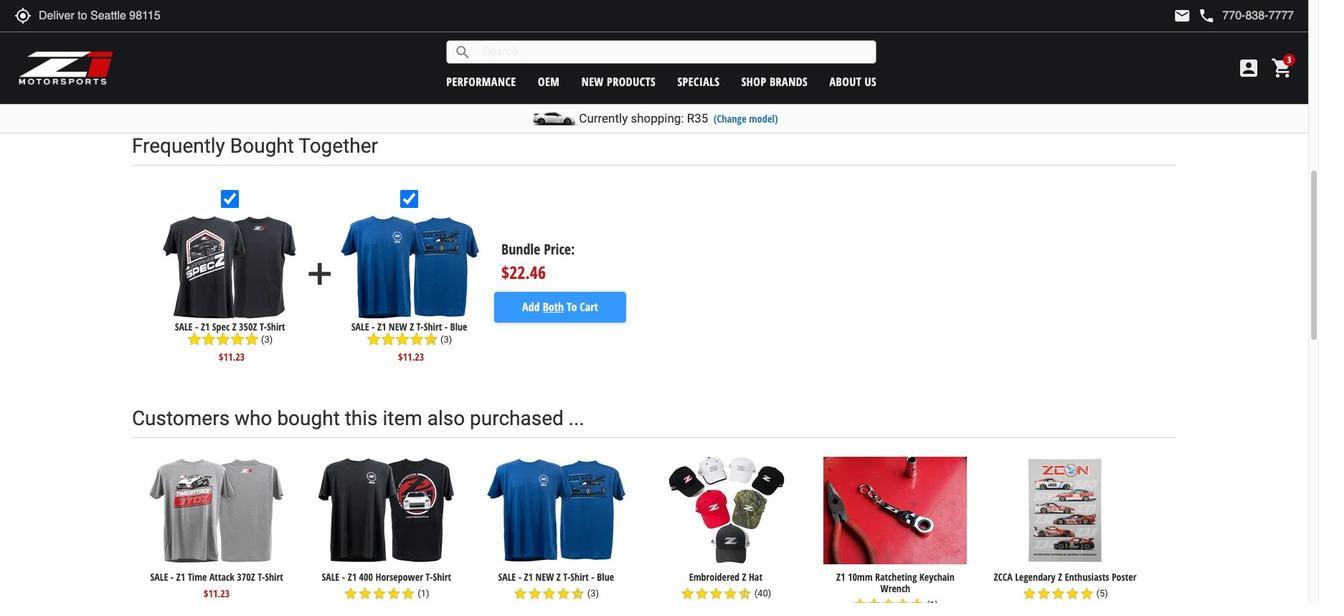 Task type: describe. For each thing, give the bounding box(es) containing it.
about inside 'link'
[[1186, 75, 1210, 88]]

phone
[[1199, 7, 1216, 24]]

mail
[[1175, 7, 1192, 24]]

sale for sale - z1 new z t-shirt - blue star star star star star_half (3) $11.23
[[352, 320, 369, 334]]

z for sale - z1 new z t-shirt - blue star star star star star_half (3) $11.23
[[410, 320, 414, 334]]

t- for sale - z1 400 horsepower t-shirt star star star star star (1)
[[426, 571, 433, 585]]

$11.23 inside 'sale - z1 time attack 370z t-shirt $11.23'
[[204, 587, 230, 601]]

add to cart
[[1164, 2, 1221, 19]]

attack
[[210, 571, 235, 585]]

bundle price: $22.46
[[502, 240, 575, 284]]

sale - z1 new z t-shirt - blue star star star star star_half (3) $11.23
[[352, 320, 468, 364]]

z inside zcca legendary z enthusiasts poster star star star star star (5)
[[1059, 571, 1063, 585]]

bought
[[230, 134, 294, 158]]

cannot
[[865, 27, 893, 37]]

currently shopping: r35 (change model)
[[579, 111, 779, 126]]

star_half inside the embroidered z hat star star star star star_half (40)
[[738, 587, 753, 601]]

ask a question about this product link
[[1081, 69, 1283, 95]]

to for add
[[1187, 2, 1197, 19]]

my_location
[[14, 7, 32, 24]]

shop brands link
[[742, 74, 808, 89]]

us
[[865, 74, 877, 89]]

10mm
[[848, 571, 873, 585]]

shopping_cart
[[1272, 57, 1295, 80]]

several
[[516, 41, 546, 52]]

- for sale - z1 400 horsepower t-shirt star star star star star (1)
[[342, 571, 345, 585]]

z1 for sale - z1 new z t-shirt - blue star star star star star_half (3)
[[524, 571, 533, 585]]

to for due
[[510, 27, 518, 37]]

a
[[1141, 75, 1146, 88]]

liquidation
[[795, 41, 840, 52]]

(3) inside sale - z1 spec z 350z t-shirt star star star star star (3) $11.23
[[261, 334, 273, 345]]

a
[[677, 41, 682, 52]]

z1 motorsports logo image
[[18, 50, 114, 86]]

- for sale - z1 time attack 370z t-shirt $11.23
[[171, 571, 174, 585]]

customers
[[132, 407, 230, 431]]

specials
[[678, 74, 720, 89]]

Search search field
[[472, 41, 877, 63]]

new for sale - z1 new z t-shirt - blue star star star star star_half (3)
[[536, 571, 554, 585]]

due
[[490, 27, 507, 37]]

account_box link
[[1235, 57, 1265, 80]]

are
[[783, 27, 796, 37]]

z1 for sale - z1 spec z 350z t-shirt star star star star star (3) $11.23
[[201, 320, 210, 334]]

- for sale - z1 new z t-shirt - blue star star star star star_half (3)
[[519, 571, 522, 585]]

0 vertical spatial cart
[[1201, 2, 1221, 19]]

ratcheting
[[876, 571, 918, 585]]

/
[[594, 41, 596, 52]]

...
[[569, 407, 585, 431]]

t- for sale - z1 new z t-shirt - blue star star star star star_half (3)
[[564, 571, 571, 585]]

(5)
[[1097, 589, 1109, 600]]

(change
[[714, 112, 747, 126]]

to
[[567, 300, 577, 315]]

the
[[520, 27, 533, 37]]

legendary
[[1016, 571, 1056, 585]]

hat
[[749, 571, 763, 585]]

new products
[[582, 74, 656, 89]]

price:
[[544, 240, 575, 259]]

any
[[959, 27, 974, 37]]

be
[[896, 27, 906, 37]]

sale - z1 time attack 370z t-shirt $11.23
[[150, 571, 283, 601]]

(1)
[[418, 589, 430, 600]]

1 and from the left
[[581, 27, 597, 37]]

1 horizontal spatial items
[[758, 27, 780, 37]]

customers who bought this item also purchased ...
[[132, 407, 585, 431]]

$11.23 inside sale - z1 new z t-shirt - blue star star star star star_half (3) $11.23
[[398, 351, 424, 364]]

is"
[[834, 27, 844, 37]]

400
[[359, 571, 373, 585]]

question
[[1149, 75, 1184, 88]]

about us
[[830, 74, 877, 89]]

ask
[[1124, 75, 1138, 88]]

sale - z1 new z t-shirt - blue star star star star star_half (3)
[[498, 571, 615, 601]]

performance
[[447, 74, 517, 89]]

bundle
[[502, 240, 541, 259]]

search
[[455, 43, 472, 61]]

z inside the embroidered z hat star star star star star_half (40)
[[743, 571, 747, 585]]

keychain
[[920, 571, 955, 585]]

bought
[[277, 407, 340, 431]]

new for sale - z1 new z t-shirt - blue star star star star star_half (3) $11.23
[[389, 320, 407, 334]]

substantial
[[684, 41, 729, 52]]

sale for sale - z1 new z t-shirt - blue star star star star star_half (3)
[[498, 571, 516, 585]]

shopping_cart link
[[1268, 57, 1295, 80]]

reason.
[[977, 27, 1008, 37]]

horsepower
[[376, 571, 423, 585]]

r35
[[687, 111, 709, 126]]

sold
[[799, 27, 816, 37]]

frequently bought together
[[132, 134, 378, 158]]

- for sale - z1 new z t-shirt - blue star star star star star_half (3) $11.23
[[372, 320, 375, 334]]

shop brands
[[742, 74, 808, 89]]

0 horizontal spatial items
[[641, 41, 664, 52]]

embroidered
[[690, 571, 740, 585]]

account_box
[[1238, 57, 1261, 80]]



Task type: locate. For each thing, give the bounding box(es) containing it.
-
[[195, 320, 198, 334], [372, 320, 375, 334], [445, 320, 448, 334], [171, 571, 174, 585], [342, 571, 345, 585], [519, 571, 522, 585], [592, 571, 595, 585]]

of
[[639, 27, 647, 37]]

0 horizontal spatial blue
[[450, 320, 468, 334]]

star_half inside sale - z1 new z t-shirt - blue star star star star star_half (3) $11.23
[[424, 333, 438, 347]]

poster
[[1112, 571, 1137, 585]]

sale - z1 400 horsepower t-shirt star star star star star (1)
[[322, 571, 451, 601]]

0 horizontal spatial new
[[389, 320, 407, 334]]

sale inside 'sale - z1 time attack 370z t-shirt $11.23'
[[150, 571, 168, 585]]

None checkbox
[[221, 190, 239, 208], [401, 190, 419, 208], [221, 190, 239, 208], [401, 190, 419, 208]]

(3) inside sale - z1 new z t-shirt - blue star star star star star_half (3) $11.23
[[441, 334, 452, 345]]

items
[[758, 27, 780, 37], [641, 41, 664, 52]]

condition
[[600, 27, 637, 37]]

1 vertical spatial add
[[523, 300, 540, 315]]

to inside due to the availability and condition of these parts, all liquidation items are sold "as is" and cannot be returned for any reason. z1 offers several blemished / overstock items at a substantial discount in our liquidation station.
[[510, 27, 518, 37]]

shirt inside sale - z1 new z t-shirt - blue star star star star star_half (3)
[[571, 571, 589, 585]]

mail link
[[1175, 7, 1192, 24]]

z1 inside sale - z1 new z t-shirt - blue star star star star star_half (3)
[[524, 571, 533, 585]]

0 horizontal spatial to
[[510, 27, 518, 37]]

currently
[[579, 111, 628, 126]]

1 horizontal spatial and
[[847, 27, 862, 37]]

add for add both to cart
[[523, 300, 540, 315]]

0 horizontal spatial about
[[830, 74, 862, 89]]

z1 inside due to the availability and condition of these parts, all liquidation items are sold "as is" and cannot be returned for any reason. z1 offers several blemished / overstock items at a substantial discount in our liquidation station.
[[1011, 27, 1022, 37]]

this
[[1212, 75, 1228, 88]]

$11.23 inside sale - z1 spec z 350z t-shirt star star star star star (3) $11.23
[[219, 351, 245, 364]]

together
[[299, 134, 378, 158]]

z inside sale - z1 new z t-shirt - blue star star star star star_half (3)
[[557, 571, 561, 585]]

shopping:
[[631, 111, 684, 126]]

0 horizontal spatial (3)
[[261, 334, 273, 345]]

add left both
[[523, 300, 540, 315]]

(3) inside sale - z1 new z t-shirt - blue star star star star star_half (3)
[[588, 589, 599, 600]]

0 vertical spatial to
[[1187, 2, 1197, 19]]

0 vertical spatial new
[[389, 320, 407, 334]]

shop
[[742, 74, 767, 89]]

sale for sale - z1 400 horsepower t-shirt star star star star star (1)
[[322, 571, 340, 585]]

blue
[[450, 320, 468, 334], [597, 571, 615, 585]]

star
[[187, 333, 202, 347], [202, 333, 216, 347], [216, 333, 230, 347], [230, 333, 245, 347], [245, 333, 259, 347], [367, 333, 381, 347], [381, 333, 395, 347], [395, 333, 410, 347], [410, 333, 424, 347], [344, 587, 358, 601], [358, 587, 373, 601], [373, 587, 387, 601], [387, 587, 401, 601], [401, 587, 416, 601], [514, 587, 528, 601], [528, 587, 542, 601], [542, 587, 557, 601], [557, 587, 571, 601], [681, 587, 695, 601], [695, 587, 709, 601], [709, 587, 724, 601], [724, 587, 738, 601], [1023, 587, 1037, 601], [1037, 587, 1052, 601], [1052, 587, 1066, 601], [1066, 587, 1080, 601], [1080, 587, 1095, 601]]

about left us
[[830, 74, 862, 89]]

"as
[[818, 27, 832, 37]]

(40)
[[755, 589, 772, 600]]

to left phone
[[1187, 2, 1197, 19]]

$11.23 down attack
[[204, 587, 230, 601]]

add
[[302, 256, 338, 292]]

sale inside sale - z1 new z t-shirt - blue star star star star star_half (3)
[[498, 571, 516, 585]]

add
[[1164, 2, 1184, 19], [523, 300, 540, 315]]

0 vertical spatial add
[[1164, 2, 1184, 19]]

shirt for sale - z1 new z t-shirt - blue star star star star star_half (3)
[[571, 571, 589, 585]]

t- inside sale - z1 spec z 350z t-shirt star star star star star (3) $11.23
[[260, 320, 267, 334]]

z1 for sale - z1 time attack 370z t-shirt $11.23
[[176, 571, 185, 585]]

- inside 'sale - z1 time attack 370z t-shirt $11.23'
[[171, 571, 174, 585]]

blemished
[[549, 41, 591, 52]]

ask a question about this product
[[1124, 75, 1261, 88]]

and up / in the top left of the page
[[581, 27, 597, 37]]

add left phone
[[1164, 2, 1184, 19]]

time
[[188, 571, 207, 585]]

star_half inside sale - z1 new z t-shirt - blue star star star star star_half (3)
[[571, 587, 585, 601]]

sale for sale - z1 time attack 370z t-shirt $11.23
[[150, 571, 168, 585]]

enthusiasts
[[1066, 571, 1110, 585]]

shirt for sale - z1 new z t-shirt - blue star star star star star_half (3) $11.23
[[424, 320, 442, 334]]

and
[[581, 27, 597, 37], [847, 27, 862, 37]]

star_half for sale - z1 new z t-shirt - blue star star star star star_half (3)
[[571, 587, 585, 601]]

specials link
[[678, 74, 720, 89]]

and up station.
[[847, 27, 862, 37]]

cart
[[1201, 2, 1221, 19], [580, 300, 599, 315]]

frequently
[[132, 134, 225, 158]]

these
[[650, 27, 673, 37]]

- inside sale - z1 400 horsepower t-shirt star star star star star (1)
[[342, 571, 345, 585]]

items up in
[[758, 27, 780, 37]]

all
[[701, 27, 711, 37]]

1 vertical spatial to
[[510, 27, 518, 37]]

purchased
[[470, 407, 564, 431]]

t- inside sale - z1 new z t-shirt - blue star star star star star_half (3) $11.23
[[417, 320, 424, 334]]

about us link
[[830, 74, 877, 89]]

sale inside sale - z1 spec z 350z t-shirt star star star star star (3) $11.23
[[175, 320, 193, 334]]

brands
[[770, 74, 808, 89]]

to left the
[[510, 27, 518, 37]]

0 horizontal spatial star_half
[[424, 333, 438, 347]]

1 horizontal spatial star_half
[[571, 587, 585, 601]]

shirt inside sale - z1 spec z 350z t-shirt star star star star star (3) $11.23
[[267, 320, 285, 334]]

shirt inside sale - z1 400 horsepower t-shirt star star star star star (1)
[[433, 571, 451, 585]]

z1 inside sale - z1 new z t-shirt - blue star star star star star_half (3) $11.23
[[378, 320, 386, 334]]

discount
[[732, 41, 766, 52]]

z1 for sale - z1 400 horsepower t-shirt star star star star star (1)
[[348, 571, 357, 585]]

new inside sale - z1 new z t-shirt - blue star star star star star_half (3)
[[536, 571, 554, 585]]

mail phone
[[1175, 7, 1216, 24]]

1 vertical spatial cart
[[580, 300, 599, 315]]

oem
[[538, 74, 560, 89]]

2 horizontal spatial (3)
[[588, 589, 599, 600]]

cart right to
[[580, 300, 599, 315]]

product
[[1230, 75, 1261, 88]]

performance link
[[447, 74, 517, 89]]

1 vertical spatial items
[[641, 41, 664, 52]]

phone link
[[1199, 7, 1295, 24]]

shirt for sale - z1 400 horsepower t-shirt star star star star star (1)
[[433, 571, 451, 585]]

new
[[389, 320, 407, 334], [536, 571, 554, 585]]

for
[[946, 27, 957, 37]]

blue for sale - z1 new z t-shirt - blue star star star star star_half (3) $11.23
[[450, 320, 468, 334]]

overstock
[[599, 41, 639, 52]]

in
[[769, 41, 776, 52]]

at
[[666, 41, 674, 52]]

star_half for sale - z1 new z t-shirt - blue star star star star star_half (3) $11.23
[[424, 333, 438, 347]]

z1 inside sale - z1 spec z 350z t-shirt star star star star star (3) $11.23
[[201, 320, 210, 334]]

blue for sale - z1 new z t-shirt - blue star star star star star_half (3)
[[597, 571, 615, 585]]

items down these
[[641, 41, 664, 52]]

z for sale - z1 spec z 350z t-shirt star star star star star (3) $11.23
[[232, 320, 237, 334]]

sale - z1 spec z 350z t-shirt star star star star star (3) $11.23
[[175, 320, 285, 364]]

item
[[383, 407, 423, 431]]

0 horizontal spatial add
[[523, 300, 540, 315]]

z1 inside z1 10mm ratcheting keychain wrench
[[837, 571, 846, 585]]

sale for sale - z1 spec z 350z t-shirt star star star star star (3) $11.23
[[175, 320, 193, 334]]

about left 'this'
[[1186, 75, 1210, 88]]

1 vertical spatial blue
[[597, 571, 615, 585]]

t- inside sale - z1 400 horsepower t-shirt star star star star star (1)
[[426, 571, 433, 585]]

offers
[[490, 41, 513, 52]]

370z
[[237, 571, 255, 585]]

t- inside 'sale - z1 time attack 370z t-shirt $11.23'
[[258, 571, 265, 585]]

also
[[428, 407, 465, 431]]

z1 inside sale - z1 400 horsepower t-shirt star star star star star (1)
[[348, 571, 357, 585]]

products
[[607, 74, 656, 89]]

t-
[[260, 320, 267, 334], [417, 320, 424, 334], [258, 571, 265, 585], [426, 571, 433, 585], [564, 571, 571, 585]]

availability
[[536, 27, 579, 37]]

add for add to cart
[[1164, 2, 1184, 19]]

0 vertical spatial items
[[758, 27, 780, 37]]

(3) for sale - z1 new z t-shirt - blue star star star star star_half (3) $11.23
[[441, 334, 452, 345]]

shirt inside 'sale - z1 time attack 370z t-shirt $11.23'
[[265, 571, 283, 585]]

oem link
[[538, 74, 560, 89]]

- for sale - z1 spec z 350z t-shirt star star star star star (3) $11.23
[[195, 320, 198, 334]]

shirt inside sale - z1 new z t-shirt - blue star star star star star_half (3) $11.23
[[424, 320, 442, 334]]

t- inside sale - z1 new z t-shirt - blue star star star star star_half (3)
[[564, 571, 571, 585]]

t- for sale - z1 new z t-shirt - blue star star star star star_half (3) $11.23
[[417, 320, 424, 334]]

1 horizontal spatial cart
[[1201, 2, 1221, 19]]

1 horizontal spatial (3)
[[441, 334, 452, 345]]

1 horizontal spatial blue
[[597, 571, 615, 585]]

- inside sale - z1 spec z 350z t-shirt star star star star star (3) $11.23
[[195, 320, 198, 334]]

parts,
[[675, 27, 699, 37]]

0 horizontal spatial cart
[[580, 300, 599, 315]]

due to the availability and condition of these parts, all liquidation items are sold "as is" and cannot be returned for any reason. z1 offers several blemished / overstock items at a substantial discount in our liquidation station.
[[490, 27, 1022, 52]]

z for sale - z1 new z t-shirt - blue star star star star star_half (3)
[[557, 571, 561, 585]]

$11.23 down spec
[[219, 351, 245, 364]]

z1
[[1011, 27, 1022, 37], [201, 320, 210, 334], [378, 320, 386, 334], [176, 571, 185, 585], [348, 571, 357, 585], [524, 571, 533, 585], [837, 571, 846, 585]]

both
[[543, 300, 564, 315]]

spec
[[212, 320, 230, 334]]

1 horizontal spatial add
[[1164, 2, 1184, 19]]

1 horizontal spatial about
[[1186, 75, 1210, 88]]

0 vertical spatial blue
[[450, 320, 468, 334]]

new inside sale - z1 new z t-shirt - blue star star star star star_half (3) $11.23
[[389, 320, 407, 334]]

(3) for sale - z1 new z t-shirt - blue star star star star star_half (3)
[[588, 589, 599, 600]]

z1 for sale - z1 new z t-shirt - blue star star star star star_half (3) $11.23
[[378, 320, 386, 334]]

350z
[[239, 320, 257, 334]]

z1 inside 'sale - z1 time attack 370z t-shirt $11.23'
[[176, 571, 185, 585]]

blue inside sale - z1 new z t-shirt - blue star star star star star_half (3) $11.23
[[450, 320, 468, 334]]

1 horizontal spatial to
[[1187, 2, 1197, 19]]

1 horizontal spatial new
[[536, 571, 554, 585]]

2 horizontal spatial star_half
[[738, 587, 753, 601]]

zcca legendary z enthusiasts poster star star star star star (5)
[[994, 571, 1137, 601]]

sale inside sale - z1 new z t-shirt - blue star star star star star_half (3) $11.23
[[352, 320, 369, 334]]

z inside sale - z1 spec z 350z t-shirt star star star star star (3) $11.23
[[232, 320, 237, 334]]

$22.46
[[502, 261, 546, 284]]

shirt
[[267, 320, 285, 334], [424, 320, 442, 334], [265, 571, 283, 585], [433, 571, 451, 585], [571, 571, 589, 585]]

$11.23 up item
[[398, 351, 424, 364]]

liquidation
[[713, 27, 755, 37]]

$11.23
[[219, 351, 245, 364], [398, 351, 424, 364], [204, 587, 230, 601]]

new
[[582, 74, 604, 89]]

cart right 'mail'
[[1201, 2, 1221, 19]]

our
[[779, 41, 792, 52]]

this
[[345, 407, 378, 431]]

z inside sale - z1 new z t-shirt - blue star star star star star_half (3) $11.23
[[410, 320, 414, 334]]

returned
[[909, 27, 943, 37]]

sale inside sale - z1 400 horsepower t-shirt star star star star star (1)
[[322, 571, 340, 585]]

1 vertical spatial new
[[536, 571, 554, 585]]

2 and from the left
[[847, 27, 862, 37]]

blue inside sale - z1 new z t-shirt - blue star star star star star_half (3)
[[597, 571, 615, 585]]

0 horizontal spatial and
[[581, 27, 597, 37]]

(change model) link
[[714, 112, 779, 126]]



Task type: vqa. For each thing, say whether or not it's contained in the screenshot.
SALE in SALE - Z1 NEW Z T-Shirt - Blue star star star star star_half (3)
yes



